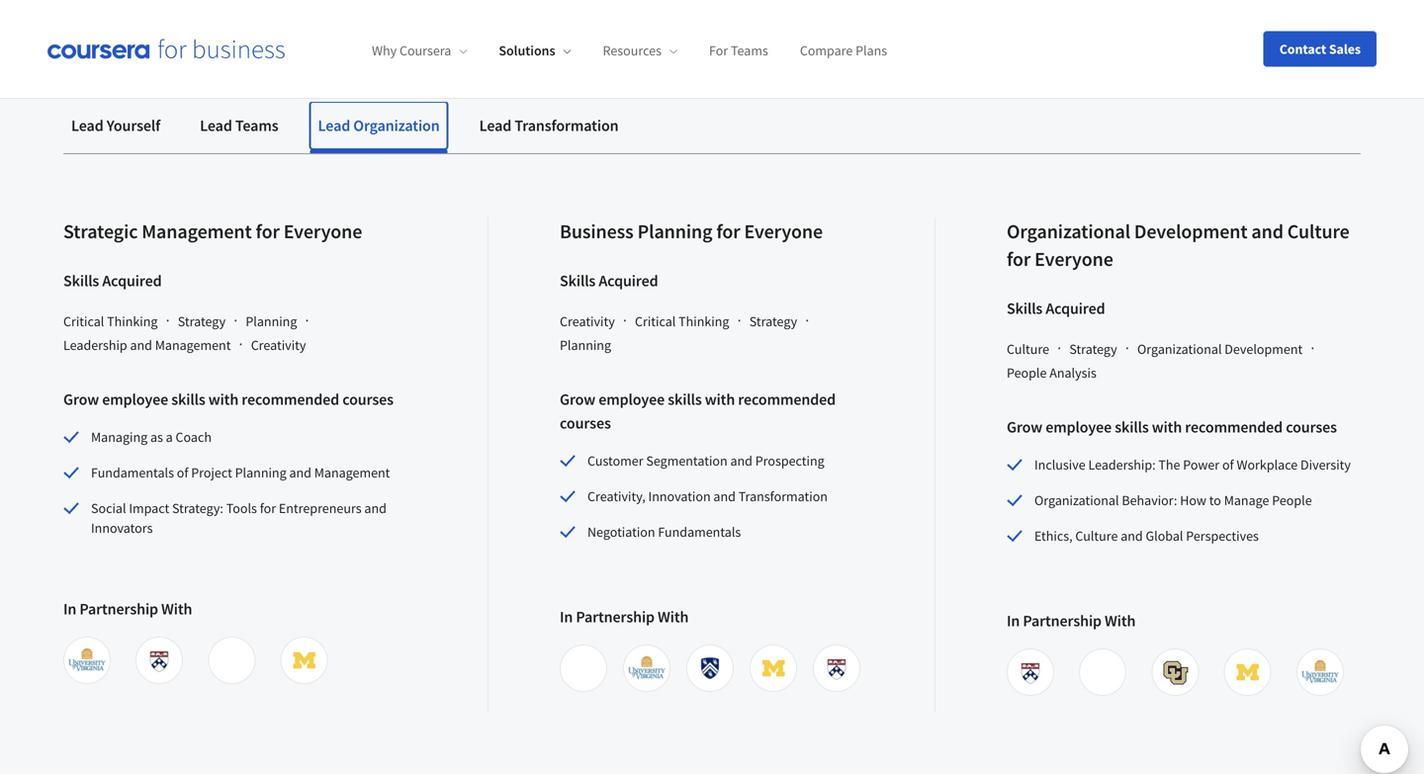 Task type: locate. For each thing, give the bounding box(es) containing it.
1 horizontal spatial with
[[658, 607, 689, 627]]

2 horizontal spatial grow employee skills with recommended courses
[[1007, 417, 1337, 437]]

as
[[150, 428, 163, 446]]

in partnership with for business planning for everyone
[[560, 607, 689, 627]]

coursera for business image
[[47, 39, 285, 59]]

customer segmentation and prospecting
[[588, 452, 825, 470]]

with
[[208, 390, 239, 410], [705, 390, 735, 410], [1152, 417, 1182, 437]]

solutions
[[499, 42, 556, 60]]

courses
[[342, 390, 394, 410], [560, 414, 611, 433], [1286, 417, 1337, 437]]

0 horizontal spatial university of michigan image
[[285, 641, 324, 681]]

and for organizational development and culture for everyone
[[1252, 219, 1284, 244]]

management up coach
[[155, 336, 231, 354]]

2 vertical spatial management
[[314, 464, 390, 482]]

1 horizontal spatial university of michigan image
[[754, 649, 793, 689]]

0 horizontal spatial grow employee skills with recommended courses
[[63, 390, 394, 410]]

1 vertical spatial organizational
[[1138, 340, 1222, 358]]

0 horizontal spatial with
[[208, 390, 239, 410]]

of right power
[[1223, 456, 1234, 474]]

skills up coach
[[171, 390, 205, 410]]

partnership down negotiation
[[576, 607, 655, 627]]

2 horizontal spatial university of michigan image
[[1228, 653, 1268, 692]]

organizational development and culture for everyone
[[1007, 219, 1350, 272]]

people
[[1007, 364, 1047, 382], [1272, 492, 1312, 509]]

employee up the customer
[[599, 390, 665, 410]]

skills
[[63, 271, 99, 291], [560, 271, 596, 291], [1007, 299, 1043, 319]]

for inside "organizational development and culture for everyone"
[[1007, 247, 1031, 272]]

1 horizontal spatial critical thinking
[[635, 313, 730, 330]]

with up "customer segmentation and prospecting"
[[705, 390, 735, 410]]

development inside the organizational development people analysis
[[1225, 340, 1303, 358]]

lead inside lead organization "button"
[[318, 116, 350, 136]]

people left the analysis
[[1007, 364, 1047, 382]]

grow up the customer
[[560, 390, 596, 410]]

critical thinking down business planning for everyone
[[635, 313, 730, 330]]

0 vertical spatial development
[[1135, 219, 1248, 244]]

business planning for everyone
[[560, 219, 823, 244]]

0 vertical spatial management
[[142, 219, 252, 244]]

0 horizontal spatial acquired
[[102, 271, 162, 291]]

partnership down ethics,
[[1023, 611, 1102, 631]]

2 vertical spatial organizational
[[1035, 492, 1119, 509]]

organizational development people analysis
[[1007, 340, 1303, 382]]

compare
[[800, 42, 853, 60]]

of left project
[[177, 464, 188, 482]]

creativity
[[560, 313, 615, 330], [251, 336, 306, 354]]

2 horizontal spatial with
[[1105, 611, 1136, 631]]

1 vertical spatial creativity
[[251, 336, 306, 354]]

development for organizational development and culture for everyone
[[1135, 219, 1248, 244]]

skills acquired for strategic
[[63, 271, 162, 291]]

image 198 image
[[67, 641, 107, 681], [627, 649, 667, 689], [1301, 653, 1340, 692]]

2 horizontal spatial in
[[1007, 611, 1020, 631]]

skills acquired down business
[[560, 271, 658, 291]]

1 horizontal spatial skills acquired
[[560, 271, 658, 291]]

employee up managing
[[102, 390, 168, 410]]

lead yourself
[[71, 116, 160, 136]]

0 horizontal spatial partnership
[[80, 600, 158, 619]]

skills acquired for organizational
[[1007, 299, 1106, 319]]

solutions link
[[499, 42, 571, 60]]

with for planning
[[705, 390, 735, 410]]

teams inside button
[[235, 116, 279, 136]]

skills for development
[[1115, 417, 1149, 437]]

with up the at right bottom
[[1152, 417, 1182, 437]]

lead down the solutions
[[479, 116, 512, 136]]

0 horizontal spatial everyone
[[284, 219, 362, 244]]

in for organizational development and culture for everyone
[[1007, 611, 1020, 631]]

employee up inclusive
[[1046, 417, 1112, 437]]

organizational inside "organizational development and culture for everyone"
[[1007, 219, 1131, 244]]

content tabs tab list
[[63, 102, 1361, 153]]

with
[[161, 600, 192, 619], [658, 607, 689, 627], [1105, 611, 1136, 631]]

0 horizontal spatial transformation
[[515, 116, 619, 136]]

culture
[[1288, 219, 1350, 244], [1007, 340, 1050, 358], [1076, 527, 1118, 545]]

2 lead from the left
[[200, 116, 232, 136]]

organization
[[353, 116, 440, 136]]

0 horizontal spatial culture
[[1007, 340, 1050, 358]]

grow employee skills with recommended courses
[[63, 390, 394, 410], [560, 390, 836, 433], [1007, 417, 1337, 437]]

1 vertical spatial teams
[[235, 116, 279, 136]]

lead inside the lead yourself button
[[71, 116, 104, 136]]

lead left organization
[[318, 116, 350, 136]]

0 horizontal spatial skills
[[63, 271, 99, 291]]

1 horizontal spatial skills
[[668, 390, 702, 410]]

and for customer segmentation and prospecting
[[731, 452, 753, 470]]

skills for strategic management for everyone
[[63, 271, 99, 291]]

2 horizontal spatial skills acquired
[[1007, 299, 1106, 319]]

strategy
[[178, 313, 226, 330], [750, 313, 797, 330], [1070, 340, 1118, 358]]

for
[[256, 219, 280, 244], [717, 219, 741, 244], [1007, 247, 1031, 272], [260, 500, 276, 517]]

transformation
[[515, 116, 619, 136], [739, 488, 828, 506]]

why coursera
[[372, 42, 451, 60]]

1 horizontal spatial in
[[560, 607, 573, 627]]

0 horizontal spatial employee
[[102, 390, 168, 410]]

acquired for strategic
[[102, 271, 162, 291]]

in
[[63, 600, 76, 619], [560, 607, 573, 627], [1007, 611, 1020, 631]]

2 horizontal spatial partnership
[[1023, 611, 1102, 631]]

0 horizontal spatial in partnership with
[[63, 600, 192, 619]]

planning inside strategy planning
[[560, 336, 611, 354]]

1 horizontal spatial thinking
[[679, 313, 730, 330]]

acquired for business
[[599, 271, 658, 291]]

skills acquired down strategic
[[63, 271, 162, 291]]

1 horizontal spatial grow employee skills with recommended courses
[[560, 390, 836, 433]]

lead yourself button
[[63, 102, 168, 149]]

planning inside planning leadership and management
[[246, 313, 297, 330]]

thinking up leadership
[[107, 313, 158, 330]]

courses inside grow employee skills with recommended courses
[[560, 414, 611, 433]]

and inside "organizational development and culture for everyone"
[[1252, 219, 1284, 244]]

0 horizontal spatial critical
[[63, 313, 104, 330]]

strategy planning
[[560, 313, 797, 354]]

tools
[[226, 500, 257, 517]]

university of michigan image
[[285, 641, 324, 681], [754, 649, 793, 689], [1228, 653, 1268, 692]]

employee for business
[[599, 390, 665, 410]]

critical
[[63, 313, 104, 330], [635, 313, 676, 330]]

grow inside grow employee skills with recommended courses
[[560, 390, 596, 410]]

everyone
[[284, 219, 362, 244], [744, 219, 823, 244], [1035, 247, 1114, 272]]

1 horizontal spatial of
[[1223, 456, 1234, 474]]

university of pennsylvania (wharton) logo image
[[140, 641, 179, 681], [817, 649, 857, 689], [1011, 653, 1051, 692]]

1 horizontal spatial everyone
[[744, 219, 823, 244]]

grow employee skills with recommended courses for management
[[63, 390, 394, 410]]

perspectives
[[1186, 527, 1259, 545]]

coursera
[[400, 42, 451, 60]]

0 horizontal spatial with
[[161, 600, 192, 619]]

2 horizontal spatial employee
[[1046, 417, 1112, 437]]

2 horizontal spatial recommended
[[1185, 417, 1283, 437]]

university of michigan image for strategic management for everyone
[[285, 641, 324, 681]]

skills acquired for business
[[560, 271, 658, 291]]

lead for lead yourself
[[71, 116, 104, 136]]

employee
[[102, 390, 168, 410], [599, 390, 665, 410], [1046, 417, 1112, 437]]

0 horizontal spatial people
[[1007, 364, 1047, 382]]

recommended up fundamentals of project planning and management at left bottom
[[242, 390, 339, 410]]

for inside the social impact strategy: tools for entrepreneurs and innovators
[[260, 500, 276, 517]]

0 vertical spatial fundamentals
[[91, 464, 174, 482]]

skills for organizational development and culture for everyone
[[1007, 299, 1043, 319]]

1 horizontal spatial culture
[[1076, 527, 1118, 545]]

2 horizontal spatial image 198 image
[[1301, 653, 1340, 692]]

grow up managing
[[63, 390, 99, 410]]

2 critical thinking from the left
[[635, 313, 730, 330]]

2 horizontal spatial culture
[[1288, 219, 1350, 244]]

fundamentals down managing
[[91, 464, 174, 482]]

partnership down innovators
[[80, 600, 158, 619]]

1 vertical spatial development
[[1225, 340, 1303, 358]]

strategic management for everyone
[[63, 219, 362, 244]]

lead
[[71, 116, 104, 136], [200, 116, 232, 136], [318, 116, 350, 136], [479, 116, 512, 136]]

grow employee skills with recommended courses up "customer segmentation and prospecting"
[[560, 390, 836, 433]]

with for management
[[161, 600, 192, 619]]

2 horizontal spatial strategy
[[1070, 340, 1118, 358]]

grow employee skills with recommended courses up the at right bottom
[[1007, 417, 1337, 437]]

0 horizontal spatial strategy
[[178, 313, 226, 330]]

and inside planning leadership and management
[[130, 336, 152, 354]]

1 horizontal spatial people
[[1272, 492, 1312, 509]]

strategy for strategic
[[178, 313, 226, 330]]

1 vertical spatial people
[[1272, 492, 1312, 509]]

thinking
[[107, 313, 158, 330], [679, 313, 730, 330]]

lead right yourself at the top
[[200, 116, 232, 136]]

0 horizontal spatial critical thinking
[[63, 313, 158, 330]]

1 vertical spatial fundamentals
[[658, 523, 741, 541]]

recommended up power
[[1185, 417, 1283, 437]]

transformation inside lead organization tab panel
[[739, 488, 828, 506]]

managing
[[91, 428, 148, 446]]

grow up inclusive
[[1007, 417, 1043, 437]]

2 horizontal spatial skills
[[1007, 299, 1043, 319]]

workplace
[[1237, 456, 1298, 474]]

acquired down business
[[599, 271, 658, 291]]

grow employee skills with recommended courses for planning
[[560, 390, 836, 433]]

management up entrepreneurs
[[314, 464, 390, 482]]

in partnership with for strategic management for everyone
[[63, 600, 192, 619]]

1 lead from the left
[[71, 116, 104, 136]]

1 vertical spatial management
[[155, 336, 231, 354]]

creativity, innovation and transformation
[[588, 488, 828, 506]]

with up coach
[[208, 390, 239, 410]]

acquired down strategic
[[102, 271, 162, 291]]

teams
[[731, 42, 768, 60], [235, 116, 279, 136]]

0 vertical spatial teams
[[731, 42, 768, 60]]

grow employee skills with recommended courses up coach
[[63, 390, 394, 410]]

social impact strategy: tools for entrepreneurs and innovators
[[91, 500, 387, 537]]

3 lead from the left
[[318, 116, 350, 136]]

2 horizontal spatial skills
[[1115, 417, 1149, 437]]

1 horizontal spatial fundamentals
[[658, 523, 741, 541]]

acquired up the analysis
[[1046, 299, 1106, 319]]

1 horizontal spatial university of pennsylvania (wharton) logo image
[[817, 649, 857, 689]]

0 horizontal spatial recommended
[[242, 390, 339, 410]]

1 horizontal spatial grow
[[560, 390, 596, 410]]

lead left yourself at the top
[[71, 116, 104, 136]]

0 horizontal spatial in
[[63, 600, 76, 619]]

contact sales button
[[1264, 31, 1377, 67]]

organizational inside the organizational development people analysis
[[1138, 340, 1222, 358]]

planning
[[638, 219, 713, 244], [246, 313, 297, 330], [560, 336, 611, 354], [235, 464, 287, 482]]

1 vertical spatial culture
[[1007, 340, 1050, 358]]

organizational for organizational behavior: how to manage people
[[1035, 492, 1119, 509]]

negotiation fundamentals
[[588, 523, 741, 541]]

lead inside lead teams button
[[200, 116, 232, 136]]

yourself
[[107, 116, 160, 136]]

teams for for teams
[[731, 42, 768, 60]]

1 horizontal spatial teams
[[731, 42, 768, 60]]

lead for lead organization
[[318, 116, 350, 136]]

inclusive
[[1035, 456, 1086, 474]]

0 horizontal spatial of
[[177, 464, 188, 482]]

and for creativity, innovation and transformation
[[714, 488, 736, 506]]

strategy for organizational
[[1070, 340, 1118, 358]]

transformation down prospecting
[[739, 488, 828, 506]]

management
[[142, 219, 252, 244], [155, 336, 231, 354], [314, 464, 390, 482]]

2 horizontal spatial acquired
[[1046, 299, 1106, 319]]

culture inside "organizational development and culture for everyone"
[[1288, 219, 1350, 244]]

diversity
[[1301, 456, 1351, 474]]

1 horizontal spatial skills
[[560, 271, 596, 291]]

0 horizontal spatial thinking
[[107, 313, 158, 330]]

critical thinking up leadership
[[63, 313, 158, 330]]

ethics, culture and global perspectives
[[1035, 527, 1259, 545]]

1 horizontal spatial image 198 image
[[627, 649, 667, 689]]

critical thinking
[[63, 313, 158, 330], [635, 313, 730, 330]]

1 horizontal spatial transformation
[[739, 488, 828, 506]]

partnership
[[80, 600, 158, 619], [576, 607, 655, 627], [1023, 611, 1102, 631]]

0 vertical spatial people
[[1007, 364, 1047, 382]]

2 horizontal spatial everyone
[[1035, 247, 1114, 272]]

for
[[709, 42, 728, 60]]

skills up leadership:
[[1115, 417, 1149, 437]]

0 horizontal spatial skills
[[171, 390, 205, 410]]

1 vertical spatial transformation
[[739, 488, 828, 506]]

to
[[1210, 492, 1222, 509]]

skills up segmentation
[[668, 390, 702, 410]]

critical down business planning for everyone
[[635, 313, 676, 330]]

in partnership with down ethics,
[[1007, 611, 1136, 631]]

in partnership with
[[63, 600, 192, 619], [560, 607, 689, 627], [1007, 611, 1136, 631]]

1 horizontal spatial with
[[705, 390, 735, 410]]

why coursera link
[[372, 42, 467, 60]]

partnership for strategic management for everyone
[[80, 600, 158, 619]]

1 horizontal spatial recommended
[[738, 390, 836, 410]]

development inside "organizational development and culture for everyone"
[[1135, 219, 1248, 244]]

fundamentals down creativity, innovation and transformation on the bottom of the page
[[658, 523, 741, 541]]

1 horizontal spatial courses
[[560, 414, 611, 433]]

1 horizontal spatial critical
[[635, 313, 676, 330]]

sales
[[1329, 40, 1361, 58]]

0 horizontal spatial grow
[[63, 390, 99, 410]]

1 horizontal spatial employee
[[599, 390, 665, 410]]

critical up leadership
[[63, 313, 104, 330]]

recommended
[[242, 390, 339, 410], [738, 390, 836, 410], [1185, 417, 1283, 437]]

0 horizontal spatial courses
[[342, 390, 394, 410]]

resources
[[603, 42, 662, 60]]

2 horizontal spatial courses
[[1286, 417, 1337, 437]]

0 vertical spatial transformation
[[515, 116, 619, 136]]

skills acquired
[[63, 271, 162, 291], [560, 271, 658, 291], [1007, 299, 1106, 319]]

recommended for planning
[[738, 390, 836, 410]]

4 lead from the left
[[479, 116, 512, 136]]

planning leadership and management
[[63, 313, 297, 354]]

recommended inside grow employee skills with recommended courses
[[738, 390, 836, 410]]

thinking down business planning for everyone
[[679, 313, 730, 330]]

2 horizontal spatial in partnership with
[[1007, 611, 1136, 631]]

2 horizontal spatial with
[[1152, 417, 1182, 437]]

skills acquired up the analysis
[[1007, 299, 1106, 319]]

skills
[[171, 390, 205, 410], [668, 390, 702, 410], [1115, 417, 1149, 437]]

0 horizontal spatial teams
[[235, 116, 279, 136]]

0 vertical spatial organizational
[[1007, 219, 1131, 244]]

lead inside lead transformation button
[[479, 116, 512, 136]]

grow
[[63, 390, 99, 410], [560, 390, 596, 410], [1007, 417, 1043, 437]]

compare plans link
[[800, 42, 888, 60]]

0 vertical spatial culture
[[1288, 219, 1350, 244]]

partnership for business planning for everyone
[[576, 607, 655, 627]]

transformation down solutions link
[[515, 116, 619, 136]]

1 thinking from the left
[[107, 313, 158, 330]]

management right strategic
[[142, 219, 252, 244]]

lead organization button
[[310, 102, 448, 149]]

acquired
[[102, 271, 162, 291], [599, 271, 658, 291], [1046, 299, 1106, 319]]

people down workplace
[[1272, 492, 1312, 509]]

0 horizontal spatial skills acquired
[[63, 271, 162, 291]]

people inside the organizational development people analysis
[[1007, 364, 1047, 382]]

ethics,
[[1035, 527, 1073, 545]]

0 horizontal spatial image 198 image
[[67, 641, 107, 681]]

and for ethics, culture and global perspectives
[[1121, 527, 1143, 545]]

2 horizontal spatial grow
[[1007, 417, 1043, 437]]

analysis
[[1050, 364, 1097, 382]]

grow for strategic management for everyone
[[63, 390, 99, 410]]

1 horizontal spatial partnership
[[576, 607, 655, 627]]

1 horizontal spatial strategy
[[750, 313, 797, 330]]

recommended up prospecting
[[738, 390, 836, 410]]

in partnership with down negotiation
[[560, 607, 689, 627]]

lead transformation button
[[471, 102, 627, 149]]

1 horizontal spatial in partnership with
[[560, 607, 689, 627]]

0 horizontal spatial creativity
[[251, 336, 306, 354]]

1 horizontal spatial acquired
[[599, 271, 658, 291]]

0 vertical spatial creativity
[[560, 313, 615, 330]]

in partnership with down innovators
[[63, 600, 192, 619]]



Task type: describe. For each thing, give the bounding box(es) containing it.
lead teams button
[[192, 102, 286, 149]]

in partnership with for organizational development and culture for everyone
[[1007, 611, 1136, 631]]

why
[[372, 42, 397, 60]]

impact
[[129, 500, 169, 517]]

creativity,
[[588, 488, 646, 506]]

2 horizontal spatial university of pennsylvania (wharton) logo image
[[1011, 653, 1051, 692]]

0 horizontal spatial fundamentals
[[91, 464, 174, 482]]

grow employee skills with recommended courses for development
[[1007, 417, 1337, 437]]

for teams
[[709, 42, 768, 60]]

employee for strategic
[[102, 390, 168, 410]]

organizational behavior: how to manage people
[[1035, 492, 1312, 509]]

and inside the social impact strategy: tools for entrepreneurs and innovators
[[364, 500, 387, 517]]

and for planning leadership and management
[[130, 336, 152, 354]]

lead for lead teams
[[200, 116, 232, 136]]

transformation inside button
[[515, 116, 619, 136]]

development for organizational development people analysis
[[1225, 340, 1303, 358]]

plans
[[856, 42, 888, 60]]

leadership
[[63, 336, 127, 354]]

leadership:
[[1089, 456, 1156, 474]]

compare plans
[[800, 42, 888, 60]]

innovators
[[91, 519, 153, 537]]

recommended for management
[[242, 390, 339, 410]]

everyone inside "organizational development and culture for everyone"
[[1035, 247, 1114, 272]]

university of michigan image for organizational development and culture for everyone
[[1228, 653, 1268, 692]]

global
[[1146, 527, 1184, 545]]

in for strategic management for everyone
[[63, 600, 76, 619]]

innovation
[[649, 488, 711, 506]]

partnership for organizational development and culture for everyone
[[1023, 611, 1102, 631]]

teams for lead teams
[[235, 116, 279, 136]]

power
[[1183, 456, 1220, 474]]

social
[[91, 500, 126, 517]]

organizational for organizational development people analysis
[[1138, 340, 1222, 358]]

management inside planning leadership and management
[[155, 336, 231, 354]]

managing as a coach
[[91, 428, 212, 446]]

behavior:
[[1122, 492, 1178, 509]]

courses for business planning for everyone
[[560, 414, 611, 433]]

university of colorado boulder image
[[1156, 653, 1195, 692]]

contact sales
[[1280, 40, 1361, 58]]

lead transformation
[[479, 116, 619, 136]]

0 horizontal spatial university of pennsylvania (wharton) logo image
[[140, 641, 179, 681]]

courses for organizational development and culture for everyone
[[1286, 417, 1337, 437]]

lead teams
[[200, 116, 279, 136]]

1 critical from the left
[[63, 313, 104, 330]]

strategy:
[[172, 500, 223, 517]]

for teams link
[[709, 42, 768, 60]]

business
[[560, 219, 634, 244]]

everyone for strategic management for everyone
[[284, 219, 362, 244]]

with for planning
[[658, 607, 689, 627]]

2 critical from the left
[[635, 313, 676, 330]]

1 critical thinking from the left
[[63, 313, 158, 330]]

2 thinking from the left
[[679, 313, 730, 330]]

strategic
[[63, 219, 138, 244]]

courses for strategic management for everyone
[[342, 390, 394, 410]]

skills for planning
[[668, 390, 702, 410]]

2 vertical spatial culture
[[1076, 527, 1118, 545]]

lead for lead transformation
[[479, 116, 512, 136]]

strategy inside strategy planning
[[750, 313, 797, 330]]

acquired for organizational
[[1046, 299, 1106, 319]]

contact
[[1280, 40, 1327, 58]]

segmentation
[[646, 452, 728, 470]]

recommended for development
[[1185, 417, 1283, 437]]

grow for business planning for everyone
[[560, 390, 596, 410]]

project
[[191, 464, 232, 482]]

negotiation
[[588, 523, 655, 541]]

prospecting
[[756, 452, 825, 470]]

customer
[[588, 452, 644, 470]]

fundamentals of project planning and management
[[91, 464, 390, 482]]

organizational for organizational development and culture for everyone
[[1007, 219, 1131, 244]]

how
[[1180, 492, 1207, 509]]

in for business planning for everyone
[[560, 607, 573, 627]]

with for development
[[1105, 611, 1136, 631]]

lead organization tab panel
[[63, 154, 1361, 712]]

everyone for business planning for everyone
[[744, 219, 823, 244]]

lead organization
[[318, 116, 440, 136]]

a
[[166, 428, 173, 446]]

skills for business planning for everyone
[[560, 271, 596, 291]]

university of michigan image for business planning for everyone
[[754, 649, 793, 689]]

grow for organizational development and culture for everyone
[[1007, 417, 1043, 437]]

rice university image
[[691, 649, 730, 689]]

resources link
[[603, 42, 678, 60]]

1 horizontal spatial creativity
[[560, 313, 615, 330]]

skills for management
[[171, 390, 205, 410]]

with for management
[[208, 390, 239, 410]]

with for development
[[1152, 417, 1182, 437]]

employee for organizational
[[1046, 417, 1112, 437]]

the
[[1159, 456, 1181, 474]]

inclusive leadership: the power of workplace diversity
[[1035, 456, 1351, 474]]

manage
[[1224, 492, 1270, 509]]

coach
[[176, 428, 212, 446]]

entrepreneurs
[[279, 500, 362, 517]]



Task type: vqa. For each thing, say whether or not it's contained in the screenshot.
the 'prospecting'
yes



